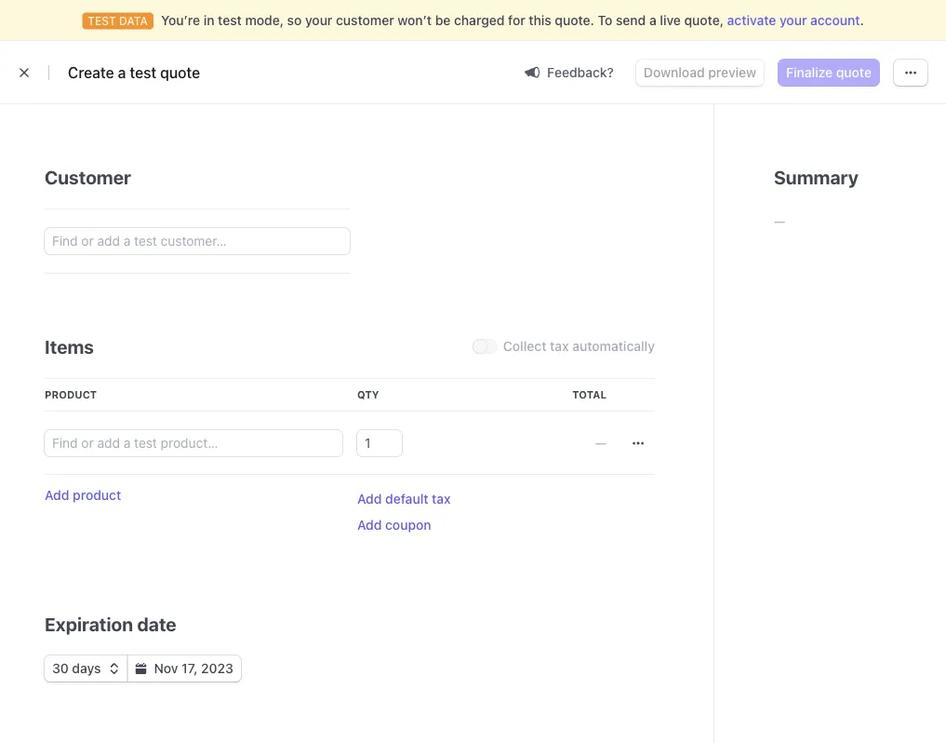 Task type: describe. For each thing, give the bounding box(es) containing it.
collect tax automatically
[[504, 338, 656, 354]]

add default tax button
[[358, 490, 451, 508]]

add product
[[45, 487, 121, 503]]

test for a
[[130, 64, 157, 81]]

1 vertical spatial a
[[118, 64, 126, 81]]

0 vertical spatial —
[[775, 214, 786, 229]]

finalize
[[787, 65, 833, 80]]

download
[[644, 65, 705, 80]]

test for in
[[218, 13, 242, 28]]

download preview button
[[637, 60, 765, 86]]

add coupon
[[358, 517, 432, 533]]

default
[[386, 491, 429, 507]]

product
[[45, 389, 97, 401]]

30 days
[[52, 661, 101, 676]]

17,
[[182, 661, 198, 676]]

activate your account link
[[728, 11, 861, 30]]

expiration date
[[45, 613, 177, 635]]

you're
[[161, 13, 200, 28]]

coupon
[[386, 517, 432, 533]]

tax inside button
[[432, 491, 451, 507]]

0 vertical spatial svg image
[[906, 67, 917, 78]]

create
[[68, 64, 114, 81]]

items
[[45, 335, 94, 357]]

1 horizontal spatial tax
[[550, 338, 569, 354]]

0 vertical spatial a
[[650, 13, 657, 28]]

svg image inside "nov 17, 2023" button
[[135, 663, 147, 674]]

feedback?
[[548, 64, 614, 80]]

nov 17, 2023 button
[[128, 656, 241, 682]]

you're in test mode, so your customer won't be charged for this quote. to send a live quote, activate your account .
[[161, 13, 865, 28]]

total
[[573, 389, 607, 401]]

finalize quote
[[787, 65, 872, 80]]

activate
[[728, 13, 777, 28]]

1 vertical spatial —
[[596, 435, 607, 451]]

finalize quote button
[[779, 60, 880, 86]]

add coupon button
[[358, 516, 432, 534]]

send
[[616, 13, 646, 28]]

2023
[[201, 661, 234, 676]]

add product button
[[45, 486, 121, 505]]



Task type: locate. For each thing, give the bounding box(es) containing it.
automatically
[[573, 338, 656, 354]]

1 vertical spatial test
[[130, 64, 157, 81]]

1 horizontal spatial a
[[650, 13, 657, 28]]

quote
[[160, 64, 200, 81], [837, 65, 872, 80]]

days
[[72, 661, 101, 676]]

a
[[650, 13, 657, 28], [118, 64, 126, 81]]

test right in on the top of page
[[218, 13, 242, 28]]

summary
[[775, 166, 859, 188]]

expiration
[[45, 613, 133, 635]]

to
[[598, 13, 613, 28]]

0 vertical spatial test
[[218, 13, 242, 28]]

None text field
[[358, 430, 402, 456]]

your
[[305, 13, 333, 28], [780, 13, 808, 28]]

—
[[775, 214, 786, 229], [596, 435, 607, 451]]

0 vertical spatial svg image
[[633, 438, 644, 449]]

add up "add coupon"
[[358, 491, 382, 507]]

1 vertical spatial svg image
[[135, 663, 147, 674]]

Find or add a test customer… text field
[[45, 228, 350, 254]]

a left live
[[650, 13, 657, 28]]

live
[[661, 13, 681, 28]]

.
[[861, 13, 865, 28]]

30
[[52, 661, 69, 676]]

download preview
[[644, 65, 757, 80]]

add
[[45, 487, 69, 503], [358, 491, 382, 507], [358, 517, 382, 533]]

1 your from the left
[[305, 13, 333, 28]]

0 horizontal spatial your
[[305, 13, 333, 28]]

your right activate
[[780, 13, 808, 28]]

account
[[811, 13, 861, 28]]

0 horizontal spatial —
[[596, 435, 607, 451]]

customer
[[336, 13, 395, 28]]

1 horizontal spatial quote
[[837, 65, 872, 80]]

test right create
[[130, 64, 157, 81]]

tax right default
[[432, 491, 451, 507]]

— down summary at the top
[[775, 214, 786, 229]]

your right so
[[305, 13, 333, 28]]

charged
[[454, 13, 505, 28]]

svg image
[[633, 438, 644, 449], [108, 663, 120, 674]]

add inside button
[[45, 487, 69, 503]]

a right create
[[118, 64, 126, 81]]

quote right finalize at the top
[[837, 65, 872, 80]]

1 vertical spatial svg image
[[108, 663, 120, 674]]

add default tax
[[358, 491, 451, 507]]

0 horizontal spatial quote
[[160, 64, 200, 81]]

1 horizontal spatial your
[[780, 13, 808, 28]]

tax right collect
[[550, 338, 569, 354]]

0 horizontal spatial test
[[130, 64, 157, 81]]

mode,
[[245, 13, 284, 28]]

1 horizontal spatial svg image
[[906, 67, 917, 78]]

this
[[529, 13, 552, 28]]

svg image
[[906, 67, 917, 78], [135, 663, 147, 674]]

create a test quote
[[68, 64, 200, 81]]

— down total in the right of the page
[[596, 435, 607, 451]]

1 horizontal spatial —
[[775, 214, 786, 229]]

nov 17, 2023
[[154, 661, 234, 676]]

in
[[204, 13, 215, 28]]

add left product
[[45, 487, 69, 503]]

add left coupon
[[358, 517, 382, 533]]

for
[[508, 13, 526, 28]]

0 horizontal spatial tax
[[432, 491, 451, 507]]

0 horizontal spatial svg image
[[135, 663, 147, 674]]

1 horizontal spatial test
[[218, 13, 242, 28]]

1 horizontal spatial svg image
[[633, 438, 644, 449]]

0 horizontal spatial svg image
[[108, 663, 120, 674]]

add for customer
[[45, 487, 69, 503]]

quote,
[[685, 13, 724, 28]]

won't
[[398, 13, 432, 28]]

quote down you're
[[160, 64, 200, 81]]

be
[[436, 13, 451, 28]]

nov
[[154, 661, 178, 676]]

collect
[[504, 338, 547, 354]]

30 days button
[[45, 656, 127, 682]]

date
[[137, 613, 177, 635]]

quote inside button
[[837, 65, 872, 80]]

qty
[[358, 389, 380, 401]]

feedback? button
[[518, 59, 622, 85]]

tax
[[550, 338, 569, 354], [432, 491, 451, 507]]

2 your from the left
[[780, 13, 808, 28]]

customer
[[45, 166, 131, 188]]

quote.
[[555, 13, 595, 28]]

product
[[73, 487, 121, 503]]

svg image left nov
[[135, 663, 147, 674]]

svg image right "finalize quote" button
[[906, 67, 917, 78]]

test
[[218, 13, 242, 28], [130, 64, 157, 81]]

so
[[287, 13, 302, 28]]

0 vertical spatial tax
[[550, 338, 569, 354]]

1 vertical spatial tax
[[432, 491, 451, 507]]

preview
[[709, 65, 757, 80]]

svg image inside 30 days 'popup button'
[[108, 663, 120, 674]]

add for items
[[358, 491, 382, 507]]

0 horizontal spatial a
[[118, 64, 126, 81]]

Find or add a test product… text field
[[45, 430, 343, 456]]



Task type: vqa. For each thing, say whether or not it's contained in the screenshot.
Show less button
no



